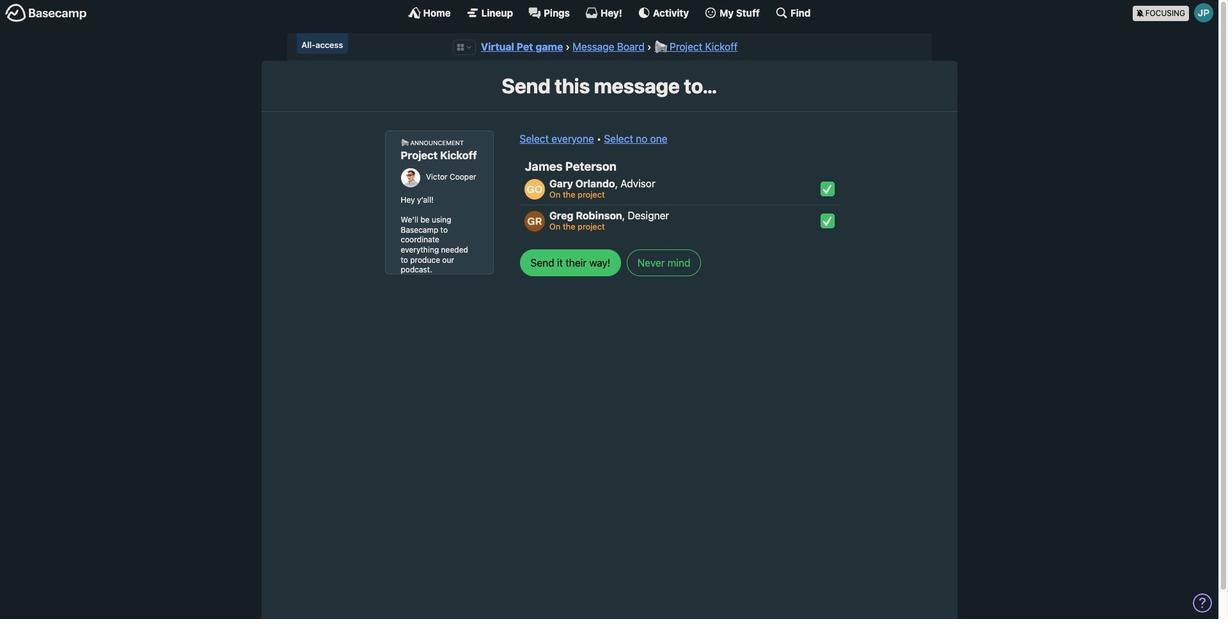 Task type: describe. For each thing, give the bounding box(es) containing it.
james peterson image
[[1194, 3, 1214, 22]]

peterson
[[565, 159, 617, 173]]

produce
[[410, 255, 440, 265]]

1 select from the left
[[520, 133, 549, 144]]

select everyone • select no one
[[520, 133, 668, 144]]

basecamp
[[401, 225, 438, 235]]

focusing
[[1146, 8, 1186, 18]]

we'll be using basecamp to coordinate everything needed to produce our podcast.
[[401, 215, 468, 275]]

find button
[[775, 6, 811, 19]]

find
[[791, 7, 811, 18]]

1 › from the left
[[566, 41, 570, 52]]

never mind
[[638, 257, 691, 269]]

breadcrumb element
[[287, 33, 932, 61]]

james
[[525, 159, 563, 173]]

my
[[720, 7, 734, 18]]

📢 announcement project kickoff
[[401, 139, 477, 162]]

kickoff inside 📢 announcement project kickoff
[[440, 149, 477, 162]]

using
[[432, 215, 451, 225]]

our
[[442, 255, 454, 265]]

access
[[316, 40, 343, 50]]

focusing button
[[1133, 0, 1219, 25]]

gary orlando , advisor on the project
[[550, 178, 656, 200]]

gary
[[550, 178, 573, 190]]

pet
[[517, 41, 533, 52]]

select no one button
[[604, 131, 668, 146]]

podcast.
[[401, 265, 432, 275]]

never mind link
[[627, 249, 701, 276]]

greg robinson , designer on the project
[[550, 210, 669, 232]]

📢 inside 📢 announcement project kickoff
[[401, 139, 408, 146]]

📢 inside "breadcrumb" element
[[654, 41, 667, 52]]

designer
[[628, 210, 669, 221]]

everything
[[401, 245, 439, 255]]

advisor
[[621, 178, 656, 190]]

project for robinson
[[578, 222, 605, 232]]

all-access
[[302, 40, 343, 50]]

› message board › 📢 project kickoff
[[566, 41, 738, 52]]

📢 project kickoff link
[[654, 41, 738, 52]]

lineup
[[482, 7, 513, 18]]

the for gary
[[563, 190, 576, 200]]

y'all!
[[417, 195, 434, 205]]

hey
[[401, 195, 415, 205]]

one
[[650, 133, 668, 144]]

main element
[[0, 0, 1219, 25]]

•
[[597, 133, 601, 144]]

needed
[[441, 245, 468, 255]]

on for gary
[[550, 190, 561, 200]]

victor
[[426, 172, 448, 182]]

, for gary orlando
[[615, 178, 618, 190]]



Task type: vqa. For each thing, say whether or not it's contained in the screenshot.
first 1:50pm 'element' from the top of the page
no



Task type: locate. For each thing, give the bounding box(es) containing it.
2 › from the left
[[647, 41, 652, 52]]

hey!
[[601, 7, 622, 18]]

2 the from the top
[[563, 222, 576, 232]]

cooper
[[450, 172, 476, 182]]

hey y'all!
[[401, 195, 434, 205]]

robinson
[[576, 210, 622, 221]]

on
[[550, 190, 561, 200], [550, 222, 561, 232]]

project inside "gary orlando , advisor on the project"
[[578, 190, 605, 200]]

send this message to…
[[502, 74, 717, 98]]

virtual
[[481, 41, 514, 52]]

gary orlando image
[[524, 179, 545, 199]]

on inside "gary orlando , advisor on the project"
[[550, 190, 561, 200]]

1 vertical spatial to
[[401, 255, 408, 265]]

select up the james
[[520, 133, 549, 144]]

game
[[536, 41, 563, 52]]

project inside "breadcrumb" element
[[670, 41, 703, 52]]

no
[[636, 133, 648, 144]]

0 horizontal spatial select
[[520, 133, 549, 144]]

to up podcast.
[[401, 255, 408, 265]]

1 horizontal spatial ,
[[622, 210, 625, 221]]

, left designer
[[622, 210, 625, 221]]

project inside 📢 announcement project kickoff
[[401, 149, 438, 162]]

project down announcement
[[401, 149, 438, 162]]

to
[[441, 225, 448, 235], [401, 255, 408, 265]]

0 horizontal spatial ,
[[615, 178, 618, 190]]

1 on from the top
[[550, 190, 561, 200]]

on inside greg robinson , designer on the project
[[550, 222, 561, 232]]

0 horizontal spatial ›
[[566, 41, 570, 52]]

1 horizontal spatial select
[[604, 133, 633, 144]]

kickoff down my
[[705, 41, 738, 52]]

project down robinson
[[578, 222, 605, 232]]

the down greg
[[563, 222, 576, 232]]

virtual pet game
[[481, 41, 563, 52]]

0 vertical spatial project
[[578, 190, 605, 200]]

the inside greg robinson , designer on the project
[[563, 222, 576, 232]]

greg robinson image
[[524, 211, 545, 231]]

1 the from the top
[[563, 190, 576, 200]]

hey! button
[[585, 6, 622, 19]]

1 vertical spatial project
[[401, 149, 438, 162]]

virtual pet game link
[[481, 41, 563, 52]]

1 horizontal spatial kickoff
[[705, 41, 738, 52]]

select
[[520, 133, 549, 144], [604, 133, 633, 144]]

all-access element
[[297, 33, 348, 54]]

message board link
[[573, 41, 645, 52]]

the inside "gary orlando , advisor on the project"
[[563, 190, 576, 200]]

victor cooper
[[426, 172, 476, 182]]

, inside greg robinson , designer on the project
[[622, 210, 625, 221]]

this
[[555, 74, 590, 98]]

pings
[[544, 7, 570, 18]]

kickoff up the cooper
[[440, 149, 477, 162]]

kickoff
[[705, 41, 738, 52], [440, 149, 477, 162]]

1 project from the top
[[578, 190, 605, 200]]

mind
[[668, 257, 691, 269]]

message
[[573, 41, 614, 52]]

0 horizontal spatial project
[[401, 149, 438, 162]]

on down greg
[[550, 222, 561, 232]]

project
[[670, 41, 703, 52], [401, 149, 438, 162]]

project inside greg robinson , designer on the project
[[578, 222, 605, 232]]

to down using
[[441, 225, 448, 235]]

project down orlando
[[578, 190, 605, 200]]

project down "activity"
[[670, 41, 703, 52]]

all-
[[302, 40, 316, 50]]

we'll
[[401, 215, 418, 225]]

0 vertical spatial to
[[441, 225, 448, 235]]

everyone
[[552, 133, 594, 144]]

greg
[[550, 210, 574, 221]]

›
[[566, 41, 570, 52], [647, 41, 652, 52]]

the down gary at the left
[[563, 190, 576, 200]]

📢 left announcement
[[401, 139, 408, 146]]

message
[[594, 74, 680, 98]]

lineup link
[[466, 6, 513, 19]]

0 vertical spatial project
[[670, 41, 703, 52]]

None submit
[[520, 249, 621, 276]]

, inside "gary orlando , advisor on the project"
[[615, 178, 618, 190]]

project
[[578, 190, 605, 200], [578, 222, 605, 232]]

pings button
[[528, 6, 570, 19]]

1 horizontal spatial 📢
[[654, 41, 667, 52]]

the
[[563, 190, 576, 200], [563, 222, 576, 232]]

send
[[502, 74, 551, 98]]

activity link
[[638, 6, 689, 19]]

1 horizontal spatial to
[[441, 225, 448, 235]]

0 vertical spatial on
[[550, 190, 561, 200]]

my stuff button
[[704, 6, 760, 19]]

select everyone button
[[520, 131, 594, 146]]

0 vertical spatial kickoff
[[705, 41, 738, 52]]

never
[[638, 257, 665, 269]]

on for greg
[[550, 222, 561, 232]]

switch accounts image
[[5, 3, 87, 23]]

1 vertical spatial kickoff
[[440, 149, 477, 162]]

1 vertical spatial 📢
[[401, 139, 408, 146]]

0 horizontal spatial kickoff
[[440, 149, 477, 162]]

1 vertical spatial project
[[578, 222, 605, 232]]

0 vertical spatial ,
[[615, 178, 618, 190]]

home link
[[408, 6, 451, 19]]

activity
[[653, 7, 689, 18]]

0 vertical spatial 📢
[[654, 41, 667, 52]]

2 select from the left
[[604, 133, 633, 144]]

📢
[[654, 41, 667, 52], [401, 139, 408, 146]]

2 on from the top
[[550, 222, 561, 232]]

2 project from the top
[[578, 222, 605, 232]]

0 horizontal spatial to
[[401, 255, 408, 265]]

📢 right board
[[654, 41, 667, 52]]

1 vertical spatial the
[[563, 222, 576, 232]]

, left advisor
[[615, 178, 618, 190]]

0 horizontal spatial 📢
[[401, 139, 408, 146]]

› right board
[[647, 41, 652, 52]]

victor cooper image
[[401, 168, 420, 188]]

› right 'game'
[[566, 41, 570, 52]]

orlando
[[576, 178, 615, 190]]

1 vertical spatial ,
[[622, 210, 625, 221]]

1 horizontal spatial project
[[670, 41, 703, 52]]

james peterson
[[525, 159, 617, 173]]

0 vertical spatial the
[[563, 190, 576, 200]]

home
[[423, 7, 451, 18]]

the for greg
[[563, 222, 576, 232]]

1 horizontal spatial ›
[[647, 41, 652, 52]]

coordinate
[[401, 235, 439, 245]]

my stuff
[[720, 7, 760, 18]]

, for greg robinson
[[622, 210, 625, 221]]

select right •
[[604, 133, 633, 144]]

project for orlando
[[578, 190, 605, 200]]

board
[[617, 41, 645, 52]]

be
[[421, 215, 430, 225]]

on down gary at the left
[[550, 190, 561, 200]]

kickoff inside "breadcrumb" element
[[705, 41, 738, 52]]

,
[[615, 178, 618, 190], [622, 210, 625, 221]]

announcement
[[410, 139, 464, 146]]

stuff
[[736, 7, 760, 18]]

to…
[[684, 74, 717, 98]]

1 vertical spatial on
[[550, 222, 561, 232]]



